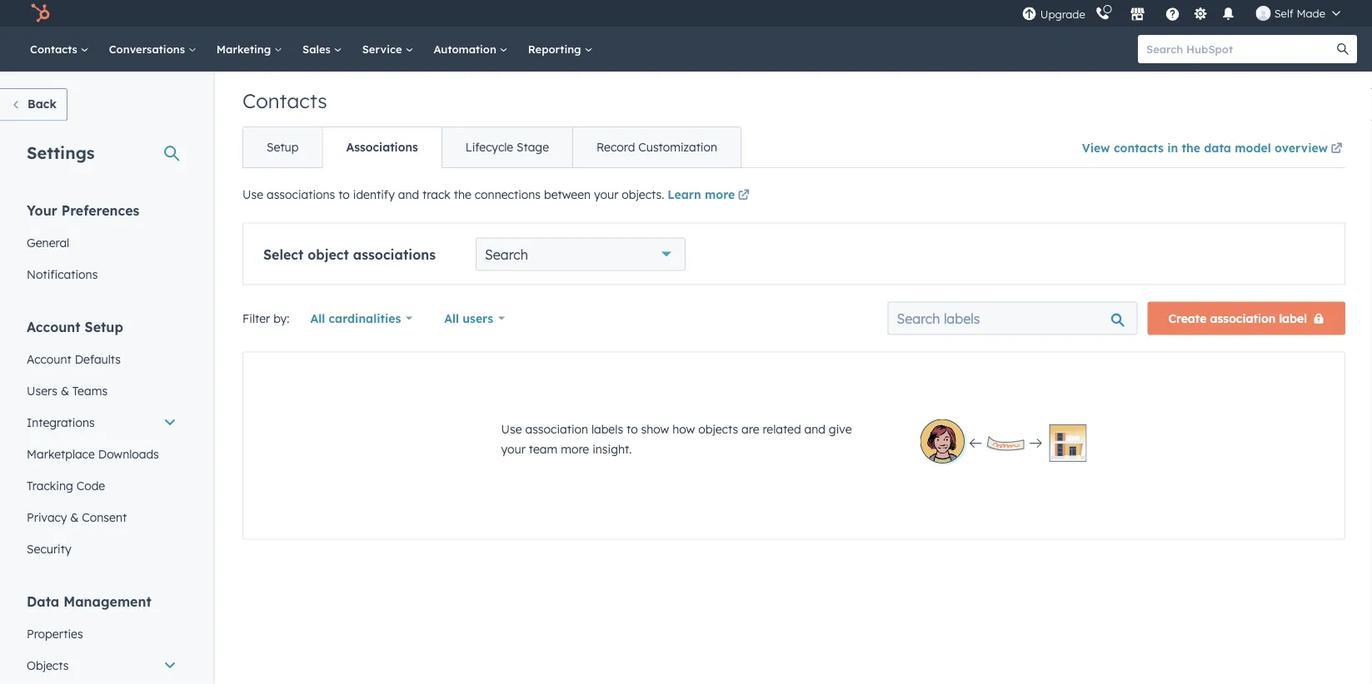 Task type: vqa. For each thing, say whether or not it's contained in the screenshot.
Bookmarks image
no



Task type: describe. For each thing, give the bounding box(es) containing it.
users & teams
[[27, 384, 108, 398]]

search image
[[1337, 43, 1349, 55]]

automation
[[434, 42, 500, 56]]

team
[[529, 442, 558, 457]]

objects
[[27, 659, 69, 673]]

help image
[[1165, 7, 1180, 22]]

0 horizontal spatial and
[[398, 187, 419, 202]]

& for users
[[61, 384, 69, 398]]

tracking
[[27, 479, 73, 493]]

notifications image
[[1221, 7, 1236, 22]]

preferences
[[61, 202, 139, 219]]

all cardinalities button
[[299, 302, 423, 335]]

sales
[[302, 42, 334, 56]]

search button
[[1329, 35, 1357, 63]]

all users
[[444, 311, 493, 326]]

menu containing self made
[[1020, 0, 1352, 27]]

contacts link
[[20, 27, 99, 72]]

conversations
[[109, 42, 188, 56]]

teams
[[72, 384, 108, 398]]

use associations to identify and track the connections between your objects.
[[242, 187, 668, 202]]

notifications
[[27, 267, 98, 282]]

by:
[[273, 311, 289, 326]]

learn more
[[668, 187, 735, 202]]

management
[[63, 594, 151, 610]]

use for use associations to identify and track the connections between your objects.
[[242, 187, 263, 202]]

sales link
[[292, 27, 352, 72]]

tracking code
[[27, 479, 105, 493]]

automation link
[[424, 27, 518, 72]]

service
[[362, 42, 405, 56]]

notifications button
[[1214, 0, 1243, 27]]

tracking code link
[[17, 470, 187, 502]]

related
[[763, 422, 801, 437]]

self
[[1274, 6, 1294, 20]]

privacy
[[27, 510, 67, 525]]

lifecycle stage
[[465, 140, 549, 155]]

record customization link
[[572, 127, 741, 167]]

1 vertical spatial contacts
[[242, 88, 327, 113]]

ruby anderson image
[[1256, 6, 1271, 21]]

marketplace downloads
[[27, 447, 159, 462]]

0 horizontal spatial to
[[338, 187, 350, 202]]

1 horizontal spatial setup
[[267, 140, 299, 155]]

general
[[27, 235, 69, 250]]

downloads
[[98, 447, 159, 462]]

navigation containing setup
[[242, 127, 741, 168]]

reporting
[[528, 42, 584, 56]]

learn
[[668, 187, 701, 202]]

cardinalities
[[329, 311, 401, 326]]

1 vertical spatial associations
[[353, 246, 436, 263]]

data
[[1204, 140, 1231, 155]]

contacts
[[1114, 140, 1164, 155]]

show
[[641, 422, 669, 437]]

create
[[1168, 311, 1207, 326]]

hubspot link
[[20, 3, 62, 23]]

Search labels search field
[[888, 302, 1138, 335]]

give
[[829, 422, 852, 437]]

lifecycle
[[465, 140, 513, 155]]

account for account defaults
[[27, 352, 71, 367]]

identify
[[353, 187, 395, 202]]

all users button
[[433, 302, 516, 335]]

object
[[308, 246, 349, 263]]

help button
[[1159, 0, 1187, 27]]

notifications link
[[17, 259, 187, 290]]

users
[[27, 384, 57, 398]]

account defaults link
[[17, 344, 187, 375]]

calling icon button
[[1089, 2, 1117, 24]]

view
[[1082, 140, 1110, 155]]

conversations link
[[99, 27, 206, 72]]

0 horizontal spatial link opens in a new window image
[[738, 186, 749, 206]]

marketing link
[[206, 27, 292, 72]]

use for use association labels to show how objects are related and give your team more insight.
[[501, 422, 522, 437]]

reporting link
[[518, 27, 603, 72]]

view contacts in the data model overview
[[1082, 140, 1328, 155]]

account defaults
[[27, 352, 121, 367]]

data management element
[[17, 593, 187, 685]]

stage
[[517, 140, 549, 155]]

hubspot image
[[30, 3, 50, 23]]

back link
[[0, 88, 67, 121]]



Task type: locate. For each thing, give the bounding box(es) containing it.
all inside popup button
[[310, 311, 325, 326]]

0 vertical spatial associations
[[267, 187, 335, 202]]

link opens in a new window image right overview
[[1331, 143, 1343, 155]]

the
[[1182, 140, 1200, 155], [454, 187, 471, 202]]

association for use
[[525, 422, 588, 437]]

customization
[[638, 140, 717, 155]]

0 horizontal spatial associations
[[267, 187, 335, 202]]

1 vertical spatial to
[[626, 422, 638, 437]]

track
[[422, 187, 451, 202]]

label
[[1279, 311, 1307, 326]]

associations
[[267, 187, 335, 202], [353, 246, 436, 263]]

objects.
[[622, 187, 664, 202]]

users
[[463, 311, 493, 326]]

integrations button
[[17, 407, 187, 439]]

consent
[[82, 510, 127, 525]]

more
[[705, 187, 735, 202], [561, 442, 589, 457]]

to
[[338, 187, 350, 202], [626, 422, 638, 437]]

1 horizontal spatial use
[[501, 422, 522, 437]]

1 vertical spatial your
[[501, 442, 526, 457]]

insight.
[[592, 442, 632, 457]]

0 horizontal spatial your
[[501, 442, 526, 457]]

menu
[[1020, 0, 1352, 27]]

settings link
[[1190, 5, 1211, 22]]

more inside use association labels to show how objects are related and give your team more insight.
[[561, 442, 589, 457]]

0 vertical spatial your
[[594, 187, 618, 202]]

link opens in a new window image inside learn more link
[[738, 190, 749, 202]]

setup link
[[243, 127, 322, 167]]

0 horizontal spatial more
[[561, 442, 589, 457]]

link opens in a new window image
[[1331, 143, 1343, 155], [738, 186, 749, 206]]

privacy & consent link
[[17, 502, 187, 534]]

and left give
[[804, 422, 826, 437]]

link opens in a new window image right learn more
[[738, 186, 749, 206]]

settings image
[[1193, 7, 1208, 22]]

your inside use association labels to show how objects are related and give your team more insight.
[[501, 442, 526, 457]]

privacy & consent
[[27, 510, 127, 525]]

associations down setup link
[[267, 187, 335, 202]]

link opens in a new window image inside view contacts in the data model overview link
[[1331, 143, 1343, 155]]

associations link
[[322, 127, 441, 167]]

0 horizontal spatial contacts
[[30, 42, 81, 56]]

2 all from the left
[[444, 311, 459, 326]]

more right team
[[561, 442, 589, 457]]

and
[[398, 187, 419, 202], [804, 422, 826, 437]]

search button
[[476, 238, 686, 271]]

record
[[597, 140, 635, 155]]

0 horizontal spatial &
[[61, 384, 69, 398]]

overview
[[1275, 140, 1328, 155]]

0 vertical spatial link opens in a new window image
[[1331, 143, 1343, 155]]

made
[[1297, 6, 1325, 20]]

1 vertical spatial link opens in a new window image
[[738, 186, 749, 206]]

1 horizontal spatial association
[[1210, 311, 1276, 326]]

your
[[27, 202, 57, 219]]

association inside 'button'
[[1210, 311, 1276, 326]]

more right learn
[[705, 187, 735, 202]]

to left identify
[[338, 187, 350, 202]]

settings
[[27, 142, 95, 163]]

contacts up setup link
[[242, 88, 327, 113]]

1 horizontal spatial your
[[594, 187, 618, 202]]

& right the users
[[61, 384, 69, 398]]

general link
[[17, 227, 187, 259]]

upgrade image
[[1022, 7, 1037, 22]]

1 vertical spatial association
[[525, 422, 588, 437]]

marketplace
[[27, 447, 95, 462]]

data
[[27, 594, 59, 610]]

1 vertical spatial account
[[27, 352, 71, 367]]

filter
[[242, 311, 270, 326]]

view contacts in the data model overview link
[[1082, 130, 1345, 167]]

0 horizontal spatial use
[[242, 187, 263, 202]]

0 vertical spatial link opens in a new window image
[[1331, 139, 1343, 159]]

0 vertical spatial setup
[[267, 140, 299, 155]]

properties link
[[17, 619, 187, 650]]

all right the by:
[[310, 311, 325, 326]]

association for create
[[1210, 311, 1276, 326]]

account up account defaults
[[27, 319, 80, 335]]

Search HubSpot search field
[[1138, 35, 1342, 63]]

marketplace downloads link
[[17, 439, 187, 470]]

model
[[1235, 140, 1271, 155]]

use
[[242, 187, 263, 202], [501, 422, 522, 437]]

link opens in a new window image right learn more
[[738, 190, 749, 202]]

filter by:
[[242, 311, 289, 326]]

association up team
[[525, 422, 588, 437]]

0 horizontal spatial link opens in a new window image
[[738, 190, 749, 202]]

create association label button
[[1148, 302, 1345, 335]]

1 horizontal spatial associations
[[353, 246, 436, 263]]

link opens in a new window image
[[1331, 139, 1343, 159], [738, 190, 749, 202]]

your left team
[[501, 442, 526, 457]]

create association label
[[1168, 311, 1307, 326]]

all cardinalities
[[310, 311, 401, 326]]

association inside use association labels to show how objects are related and give your team more insight.
[[525, 422, 588, 437]]

1 vertical spatial more
[[561, 442, 589, 457]]

0 horizontal spatial association
[[525, 422, 588, 437]]

0 horizontal spatial setup
[[85, 319, 123, 335]]

to inside use association labels to show how objects are related and give your team more insight.
[[626, 422, 638, 437]]

service link
[[352, 27, 424, 72]]

1 horizontal spatial link opens in a new window image
[[1331, 139, 1343, 159]]

1 horizontal spatial contacts
[[242, 88, 327, 113]]

all inside popup button
[[444, 311, 459, 326]]

0 vertical spatial account
[[27, 319, 80, 335]]

objects
[[698, 422, 738, 437]]

0 vertical spatial more
[[705, 187, 735, 202]]

contacts inside "contacts" link
[[30, 42, 81, 56]]

your
[[594, 187, 618, 202], [501, 442, 526, 457]]

your preferences element
[[17, 201, 187, 290]]

0 vertical spatial and
[[398, 187, 419, 202]]

all for all cardinalities
[[310, 311, 325, 326]]

1 horizontal spatial link opens in a new window image
[[1331, 143, 1343, 155]]

link opens in a new window image right overview
[[1331, 139, 1343, 159]]

0 vertical spatial to
[[338, 187, 350, 202]]

association
[[1210, 311, 1276, 326], [525, 422, 588, 437]]

and inside use association labels to show how objects are related and give your team more insight.
[[804, 422, 826, 437]]

objects button
[[17, 650, 187, 682]]

upgrade
[[1040, 7, 1085, 21]]

defaults
[[75, 352, 121, 367]]

account
[[27, 319, 80, 335], [27, 352, 71, 367]]

1 horizontal spatial all
[[444, 311, 459, 326]]

1 vertical spatial the
[[454, 187, 471, 202]]

0 vertical spatial association
[[1210, 311, 1276, 326]]

integrations
[[27, 415, 95, 430]]

1 horizontal spatial more
[[705, 187, 735, 202]]

users & teams link
[[17, 375, 187, 407]]

how
[[673, 422, 695, 437]]

0 vertical spatial use
[[242, 187, 263, 202]]

select object associations
[[263, 246, 436, 263]]

all left users
[[444, 311, 459, 326]]

use association labels to show how objects are related and give your team more insight.
[[501, 422, 852, 457]]

marketplaces button
[[1120, 0, 1155, 27]]

contacts down the hubspot link
[[30, 42, 81, 56]]

security
[[27, 542, 71, 556]]

self made button
[[1246, 0, 1350, 27]]

your left objects.
[[594, 187, 618, 202]]

labels
[[591, 422, 623, 437]]

record customization
[[597, 140, 717, 155]]

account setup
[[27, 319, 123, 335]]

self made
[[1274, 6, 1325, 20]]

1 horizontal spatial to
[[626, 422, 638, 437]]

1 account from the top
[[27, 319, 80, 335]]

are
[[741, 422, 759, 437]]

association left label
[[1210, 311, 1276, 326]]

account up the users
[[27, 352, 71, 367]]

1 vertical spatial &
[[70, 510, 79, 525]]

calling icon image
[[1095, 6, 1110, 21]]

link opens in a new window image inside view contacts in the data model overview link
[[1331, 139, 1343, 159]]

1 horizontal spatial &
[[70, 510, 79, 525]]

to left show
[[626, 422, 638, 437]]

associations down identify
[[353, 246, 436, 263]]

account for account setup
[[27, 319, 80, 335]]

all for all users
[[444, 311, 459, 326]]

properties
[[27, 627, 83, 641]]

2 account from the top
[[27, 352, 71, 367]]

the right in
[[1182, 140, 1200, 155]]

1 vertical spatial and
[[804, 422, 826, 437]]

1 vertical spatial link opens in a new window image
[[738, 190, 749, 202]]

& right privacy
[[70, 510, 79, 525]]

all
[[310, 311, 325, 326], [444, 311, 459, 326]]

1 all from the left
[[310, 311, 325, 326]]

contacts
[[30, 42, 81, 56], [242, 88, 327, 113]]

select
[[263, 246, 303, 263]]

marketplaces image
[[1130, 7, 1145, 22]]

1 vertical spatial setup
[[85, 319, 123, 335]]

account inside 'link'
[[27, 352, 71, 367]]

account setup element
[[17, 318, 187, 565]]

1 horizontal spatial the
[[1182, 140, 1200, 155]]

0 horizontal spatial the
[[454, 187, 471, 202]]

data management
[[27, 594, 151, 610]]

0 vertical spatial the
[[1182, 140, 1200, 155]]

navigation
[[242, 127, 741, 168]]

lifecycle stage link
[[441, 127, 572, 167]]

1 horizontal spatial and
[[804, 422, 826, 437]]

use inside use association labels to show how objects are related and give your team more insight.
[[501, 422, 522, 437]]

setup
[[267, 140, 299, 155], [85, 319, 123, 335]]

search
[[485, 246, 528, 263]]

& for privacy
[[70, 510, 79, 525]]

and left track
[[398, 187, 419, 202]]

0 horizontal spatial all
[[310, 311, 325, 326]]

connections
[[475, 187, 541, 202]]

the right track
[[454, 187, 471, 202]]

0 vertical spatial &
[[61, 384, 69, 398]]

learn more link
[[668, 186, 752, 206]]

code
[[76, 479, 105, 493]]

1 vertical spatial use
[[501, 422, 522, 437]]

0 vertical spatial contacts
[[30, 42, 81, 56]]

in
[[1167, 140, 1178, 155]]



